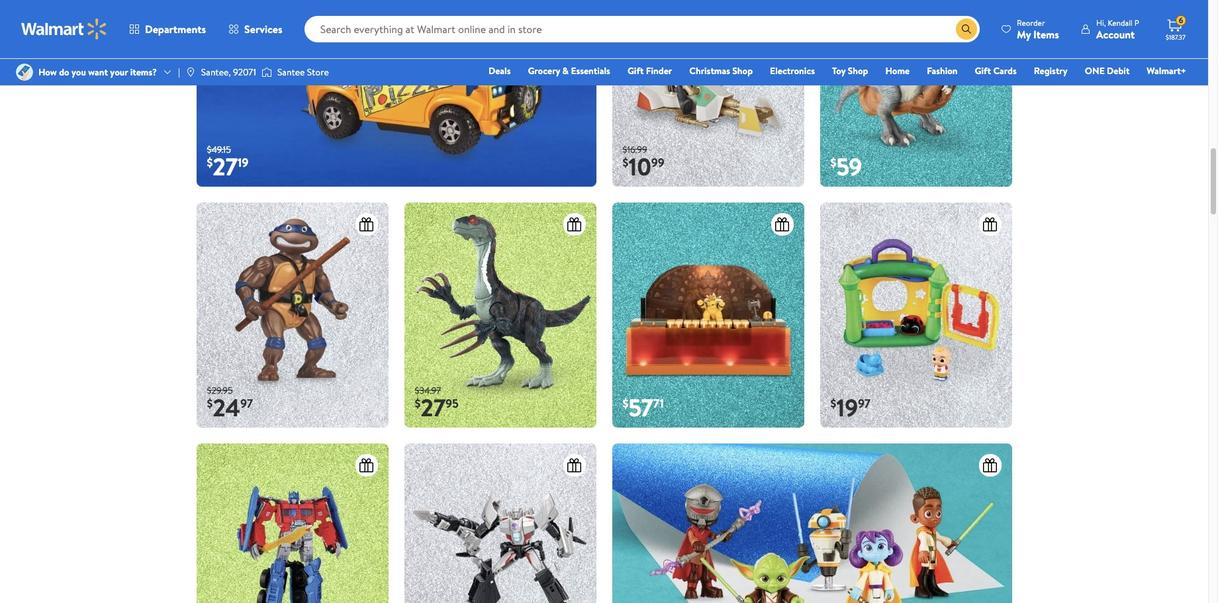 Task type: vqa. For each thing, say whether or not it's contained in the screenshot.
Save's now
no



Task type: locate. For each thing, give the bounding box(es) containing it.
teenage mutant ninja turtles: 12" original classic donatello giant figure by playmates toys image
[[196, 203, 388, 428]]

1 horizontal spatial 19
[[837, 392, 858, 425]]

$ inside $ 19 97
[[831, 396, 837, 412]]

cards
[[994, 64, 1017, 77]]

27 inside $34.97 $ 27 95
[[421, 392, 446, 425]]

1 horizontal spatial 97
[[858, 396, 871, 412]]

57
[[629, 392, 654, 425]]

shop inside toy shop link
[[848, 64, 868, 77]]

1 97 from the left
[[240, 396, 253, 412]]

shop for christmas shop
[[733, 64, 753, 77]]

services button
[[217, 13, 294, 45]]

toy shop
[[832, 64, 868, 77]]

walmart image
[[21, 19, 107, 40]]

my
[[1017, 27, 1031, 41]]

Search search field
[[304, 16, 980, 42]]

christmas shop link
[[684, 64, 759, 78]]

finder
[[646, 64, 672, 77]]

$
[[207, 154, 213, 171], [623, 154, 629, 171], [831, 154, 837, 171], [207, 396, 213, 412], [415, 396, 421, 412], [623, 396, 629, 412], [831, 396, 837, 412]]

27
[[213, 150, 238, 184], [421, 392, 446, 425]]

gift left finder
[[628, 64, 644, 77]]

jurassic world dominion dinosaur figure sound slashin therizinosaurus image
[[404, 203, 596, 428]]

grocery & essentials link
[[522, 64, 616, 78]]

electronics link
[[764, 64, 821, 78]]

$49.15 $ 27 19
[[207, 143, 249, 184]]

97
[[240, 396, 253, 412], [858, 396, 871, 412]]

0 horizontal spatial  image
[[16, 64, 33, 81]]

gift cards link
[[969, 64, 1023, 78]]

shop inside christmas shop "link"
[[733, 64, 753, 77]]

 image right 92071
[[262, 66, 272, 79]]

$ 59
[[831, 150, 862, 184]]

 image left how
[[16, 64, 33, 81]]

santee store
[[277, 66, 329, 79]]

0 horizontal spatial 97
[[240, 396, 253, 412]]

gift
[[628, 64, 644, 77], [975, 64, 991, 77]]

0 horizontal spatial 19
[[238, 154, 249, 171]]

one
[[1085, 64, 1105, 77]]

0 horizontal spatial shop
[[733, 64, 753, 77]]

gift left cards
[[975, 64, 991, 77]]

one debit link
[[1079, 64, 1136, 78]]

want
[[88, 66, 108, 79]]

0 vertical spatial 19
[[238, 154, 249, 171]]

electronics
[[770, 64, 815, 77]]

97 inside $29.95 $ 24 97
[[240, 396, 253, 412]]

fashion link
[[921, 64, 964, 78]]

registry link
[[1028, 64, 1074, 78]]

27 inside $49.15 $ 27 19
[[213, 150, 238, 184]]

1 horizontal spatial gift
[[975, 64, 991, 77]]

$16.99 $ 10 99
[[623, 143, 665, 184]]

0 horizontal spatial 27
[[213, 150, 238, 184]]

hi,
[[1097, 17, 1106, 28]]

grocery & essentials
[[528, 64, 611, 77]]

59
[[837, 150, 862, 184]]

reorder
[[1017, 17, 1045, 28]]

0 horizontal spatial gift
[[628, 64, 644, 77]]

home
[[886, 64, 910, 77]]

$ inside $49.15 $ 27 19
[[207, 154, 213, 171]]

1 gift from the left
[[628, 64, 644, 77]]

2 shop from the left
[[848, 64, 868, 77]]

nintendo super mario 2.5 inch deluxe bowser battle playset with bowser figure image
[[612, 203, 804, 428]]

deals link
[[483, 64, 517, 78]]

0 vertical spatial 27
[[213, 150, 238, 184]]

shop right christmas
[[733, 64, 753, 77]]

1 horizontal spatial shop
[[848, 64, 868, 77]]

1 horizontal spatial 27
[[421, 392, 446, 425]]

teenage mutant ninja turtles mutant mayhem pizza fire delivery van by playmates toys image
[[196, 0, 596, 187]]

 image for santee store
[[262, 66, 272, 79]]

$ inside $29.95 $ 24 97
[[207, 396, 213, 412]]

71
[[654, 396, 664, 412]]

$ inside $ 59
[[831, 154, 837, 171]]

99
[[652, 154, 665, 171]]

6 $187.37
[[1166, 15, 1186, 42]]

2 gift from the left
[[975, 64, 991, 77]]

shop right 'toy'
[[848, 64, 868, 77]]

essentials
[[571, 64, 611, 77]]

2 97 from the left
[[858, 396, 871, 412]]

92071
[[233, 66, 256, 79]]

19
[[238, 154, 249, 171], [837, 392, 858, 425]]

97 inside $ 19 97
[[858, 396, 871, 412]]

account
[[1097, 27, 1135, 41]]

27 for $34.97 $ 27 95
[[421, 392, 446, 425]]

how
[[38, 66, 57, 79]]

deals
[[489, 64, 511, 77]]

 image
[[185, 67, 196, 77]]

fashion
[[927, 64, 958, 77]]

shop
[[733, 64, 753, 77], [848, 64, 868, 77]]

star wars: young jedi adventures kai brightstar and yoda kids toy action figure for boys and girls (10") image
[[612, 444, 1012, 603]]

1 vertical spatial 27
[[421, 392, 446, 425]]

1 horizontal spatial  image
[[262, 66, 272, 79]]

1 shop from the left
[[733, 64, 753, 77]]

 image
[[16, 64, 33, 81], [262, 66, 272, 79]]

24
[[213, 392, 240, 425]]



Task type: describe. For each thing, give the bounding box(es) containing it.
walmart+ link
[[1141, 64, 1193, 78]]

19 inside $49.15 $ 27 19
[[238, 154, 249, 171]]

$ inside $ 57 71
[[623, 396, 629, 412]]

$34.97 $ 27 95
[[415, 384, 459, 425]]

departments button
[[118, 13, 217, 45]]

santee,
[[201, 66, 231, 79]]

grocery
[[528, 64, 560, 77]]

kendall
[[1108, 17, 1133, 28]]

search icon image
[[962, 24, 972, 34]]

how do you want your items?
[[38, 66, 157, 79]]

store
[[307, 66, 329, 79]]

p
[[1135, 17, 1140, 28]]

you
[[72, 66, 86, 79]]

$34.97
[[415, 384, 441, 397]]

$ 57 71
[[623, 392, 664, 425]]

toy shop link
[[826, 64, 874, 78]]

christmas
[[690, 64, 730, 77]]

items?
[[130, 66, 157, 79]]

one debit
[[1085, 64, 1130, 77]]

10
[[629, 150, 652, 184]]

christmas shop
[[690, 64, 753, 77]]

$ inside $34.97 $ 27 95
[[415, 396, 421, 412]]

gift for gift cards
[[975, 64, 991, 77]]

6
[[1179, 15, 1184, 26]]

santee
[[277, 66, 305, 79]]

gift finder
[[628, 64, 672, 77]]

your
[[110, 66, 128, 79]]

&
[[563, 64, 569, 77]]

$16.99
[[623, 143, 647, 156]]

gift for gift finder
[[628, 64, 644, 77]]

star wars young jedi adventures kai brightstar speeder bike kids toy for boys and girls image
[[612, 0, 804, 187]]

$ 19 97
[[831, 392, 871, 425]]

registry
[[1034, 64, 1068, 77]]

departments
[[145, 22, 206, 36]]

 image for how do you want your items?
[[16, 64, 33, 81]]

do
[[59, 66, 69, 79]]

$29.95 $ 24 97
[[207, 384, 253, 425]]

reorder my items
[[1017, 17, 1060, 41]]

hi, kendall p account
[[1097, 17, 1140, 41]]

|
[[178, 66, 180, 79]]

$ inside $16.99 $ 10 99
[[623, 154, 629, 171]]

jurassic world realfx baby blue - realistic dinosaur puppet toy, movements & sounds, ages 8+ image
[[820, 0, 1012, 187]]

$29.95
[[207, 384, 233, 397]]

walmart+
[[1147, 64, 1187, 77]]

items
[[1034, 27, 1060, 41]]

gift finder link
[[622, 64, 678, 78]]

1 vertical spatial 19
[[837, 392, 858, 425]]

shop for toy shop
[[848, 64, 868, 77]]

$187.37
[[1166, 32, 1186, 42]]

27 for $49.15 $ 27 19
[[213, 150, 238, 184]]

toy
[[832, 64, 846, 77]]

transformers: earthspark megatron kids toy action figure for boys and girls (8") image
[[404, 444, 596, 603]]

Walmart Site-Wide search field
[[304, 16, 980, 42]]

home link
[[880, 64, 916, 78]]

cocomelon little play gym playset - five play areas featuring jj figure - carry & go - toys for toddlers and preschoolers image
[[820, 203, 1012, 428]]

$49.15
[[207, 143, 231, 156]]

95
[[446, 396, 459, 412]]

transformers: rise of the beasts optimus prime kids toy action figure for boys and girls (1") image
[[196, 444, 388, 603]]

services
[[244, 22, 283, 36]]

debit
[[1107, 64, 1130, 77]]

gift cards
[[975, 64, 1017, 77]]

santee, 92071
[[201, 66, 256, 79]]



